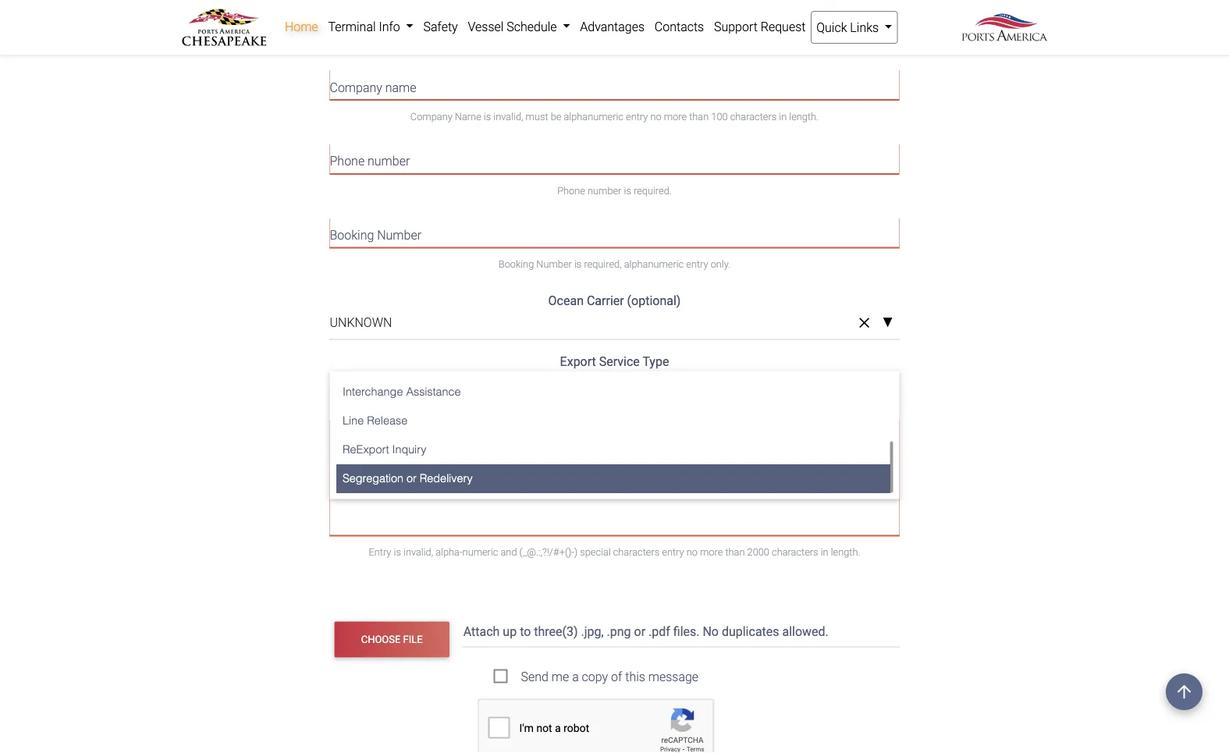 Task type: locate. For each thing, give the bounding box(es) containing it.
more left 2000
[[700, 546, 723, 558]]

message
[[648, 669, 699, 684]]

alphanumeric down "schedule"
[[542, 37, 601, 48]]

ocean carrier (optional)
[[548, 293, 681, 308]]

0 horizontal spatial 100
[[689, 37, 706, 48]]

phone
[[330, 154, 365, 169], [557, 184, 585, 196]]

0 vertical spatial segregation
[[330, 376, 395, 391]]

0 vertical spatial more
[[642, 37, 665, 48]]

number up booking number
[[368, 154, 410, 169]]

100 inside company name company name is invalid, must be alphanumeric entry no more than 100 characters in length.
[[711, 111, 728, 122]]

0 vertical spatial invalid,
[[471, 37, 501, 48]]

more
[[642, 37, 665, 48], [664, 111, 687, 122], [700, 546, 723, 558]]

0 horizontal spatial number
[[368, 154, 410, 169]]

of
[[611, 669, 622, 684]]

0 horizontal spatial in
[[757, 37, 765, 48]]

booking
[[330, 228, 374, 243], [499, 258, 534, 270]]

more down contacts
[[642, 37, 665, 48]]

line release
[[342, 414, 407, 427]]

release
[[367, 414, 407, 427]]

alpha-
[[436, 546, 463, 558]]

1 vertical spatial more
[[664, 111, 687, 122]]

booking number
[[330, 228, 422, 243]]

0 vertical spatial must
[[504, 37, 526, 48]]

1 vertical spatial phone
[[557, 184, 585, 196]]

Attach up to three(3) .jpg, .png or .pdf files. No duplicates allowed. text field
[[462, 617, 903, 647]]

1 vertical spatial than
[[689, 111, 709, 122]]

1 vertical spatial name
[[455, 111, 481, 122]]

be down "schedule"
[[529, 37, 539, 48]]

line
[[342, 414, 364, 427]]

0 vertical spatial than
[[667, 37, 687, 48]]

or
[[398, 376, 410, 391], [406, 472, 416, 485]]

company
[[330, 80, 382, 95], [410, 111, 453, 122]]

0 horizontal spatial phone
[[330, 154, 365, 169]]

Company name text field
[[330, 70, 900, 100]]

2 vertical spatial invalid,
[[404, 546, 433, 558]]

vessel schedule
[[468, 19, 560, 34]]

be
[[529, 37, 539, 48], [551, 111, 562, 122]]

1 horizontal spatial than
[[689, 111, 709, 122]]

Full name text field
[[330, 0, 900, 26]]

number for booking number is required, alphanumeric entry only.
[[537, 258, 572, 270]]

reexport inquiry
[[342, 443, 426, 456]]

entry
[[369, 546, 391, 558]]

2 vertical spatial in
[[821, 546, 829, 558]]

1 horizontal spatial number
[[537, 258, 572, 270]]

2 vertical spatial alphanumeric
[[624, 258, 684, 270]]

service
[[599, 354, 640, 369]]

1 vertical spatial be
[[551, 111, 562, 122]]

1 vertical spatial invalid,
[[494, 111, 523, 122]]

invalid,
[[471, 37, 501, 48], [494, 111, 523, 122], [404, 546, 433, 558]]

advantages link
[[575, 11, 650, 42]]

1 horizontal spatial phone
[[557, 184, 585, 196]]

redelivery
[[413, 376, 469, 391], [419, 472, 472, 485]]

name
[[352, 6, 383, 21], [385, 80, 417, 95]]

no left 2000
[[687, 546, 698, 558]]

phone for phone number
[[330, 154, 365, 169]]

export service type
[[560, 354, 669, 369]]

is
[[462, 37, 469, 48], [484, 111, 491, 122], [624, 184, 631, 196], [574, 258, 582, 270], [394, 546, 401, 558]]

assistance
[[406, 385, 461, 398]]

0 vertical spatial name
[[352, 6, 383, 21]]

safety
[[424, 19, 458, 34]]

alphanumeric inside company name company name is invalid, must be alphanumeric entry no more than 100 characters in length.
[[564, 111, 624, 122]]

1 vertical spatial no
[[651, 111, 662, 122]]

terminal info
[[328, 19, 403, 34]]

2 horizontal spatial in
[[821, 546, 829, 558]]

or down the inquiry
[[406, 472, 416, 485]]

0 vertical spatial booking
[[330, 228, 374, 243]]

1 vertical spatial booking
[[499, 258, 534, 270]]

2 vertical spatial than
[[726, 546, 745, 558]]

1 vertical spatial in
[[779, 111, 787, 122]]

than
[[667, 37, 687, 48], [689, 111, 709, 122], [726, 546, 745, 558]]

0 horizontal spatial name
[[352, 6, 383, 21]]

is inside company name company name is invalid, must be alphanumeric entry no more than 100 characters in length.
[[484, 111, 491, 122]]

this
[[625, 669, 645, 684]]

more inside company name company name is invalid, must be alphanumeric entry no more than 100 characters in length.
[[664, 111, 687, 122]]

choose
[[361, 634, 401, 645]]

no inside company name company name is invalid, must be alphanumeric entry no more than 100 characters in length.
[[651, 111, 662, 122]]

number down phone number text field
[[588, 184, 622, 196]]

name is invalid, must be alphanumeric entry no more than 100 characters in length.
[[433, 37, 797, 48]]

redelivery up issue
[[413, 376, 469, 391]]

1 vertical spatial number
[[537, 258, 572, 270]]

in
[[757, 37, 765, 48], [779, 111, 787, 122], [821, 546, 829, 558]]

send
[[521, 669, 549, 684]]

1 horizontal spatial name
[[385, 80, 417, 95]]

be down 'company name' text field
[[551, 111, 562, 122]]

segregation or redelivery
[[330, 376, 469, 391], [342, 472, 472, 485]]

unknown
[[330, 315, 392, 330]]

1 horizontal spatial number
[[588, 184, 622, 196]]

segregation
[[330, 376, 395, 391], [342, 472, 403, 485]]

redelivery down the inquiry
[[419, 472, 472, 485]]

home
[[285, 19, 318, 34]]

length. inside company name company name is invalid, must be alphanumeric entry no more than 100 characters in length.
[[789, 111, 819, 122]]

entry is invalid, alpha-numeric and (_@.:,?!/#+()-) special characters entry no more than 2000 characters in length.
[[369, 546, 861, 558]]

characters inside company name company name is invalid, must be alphanumeric entry no more than 100 characters in length.
[[730, 111, 777, 122]]

name
[[433, 37, 459, 48], [455, 111, 481, 122]]

0 vertical spatial length.
[[767, 37, 797, 48]]

entry
[[604, 37, 626, 48], [626, 111, 648, 122], [686, 258, 708, 270], [662, 546, 684, 558]]

phone number
[[330, 154, 410, 169]]

1 horizontal spatial booking
[[499, 258, 534, 270]]

no down advantages
[[628, 37, 639, 48]]

issue
[[400, 430, 429, 444]]

1 horizontal spatial be
[[551, 111, 562, 122]]

alphanumeric
[[542, 37, 601, 48], [564, 111, 624, 122], [624, 258, 684, 270]]

must inside company name company name is invalid, must be alphanumeric entry no more than 100 characters in length.
[[526, 111, 548, 122]]

(_@.:,?!/#+()-
[[520, 546, 575, 558]]

interchange assistance
[[342, 385, 461, 398]]

or up release
[[398, 376, 410, 391]]

safety link
[[419, 11, 463, 42]]

alphanumeric down 'company name' text field
[[564, 111, 624, 122]]

phone for phone number is required.
[[557, 184, 585, 196]]

1 vertical spatial 100
[[711, 111, 728, 122]]

1 vertical spatial number
[[588, 184, 622, 196]]

▼
[[883, 316, 893, 329]]

100
[[689, 37, 706, 48], [711, 111, 728, 122]]

1 horizontal spatial 100
[[711, 111, 728, 122]]

no down 'company name' text field
[[651, 111, 662, 122]]

no
[[628, 37, 639, 48], [651, 111, 662, 122], [687, 546, 698, 558]]

0 vertical spatial number
[[377, 228, 422, 243]]

1 vertical spatial segregation or redelivery
[[342, 472, 472, 485]]

number for booking number
[[377, 228, 422, 243]]

1 horizontal spatial company
[[410, 111, 453, 122]]

1 horizontal spatial no
[[651, 111, 662, 122]]

segregation or redelivery down the inquiry
[[342, 472, 472, 485]]

quick links
[[817, 20, 882, 35]]

entry left only.
[[686, 258, 708, 270]]

1 vertical spatial redelivery
[[419, 472, 472, 485]]

choose file
[[361, 634, 423, 645]]

full name
[[330, 6, 383, 21]]

segregation or redelivery up release
[[330, 376, 469, 391]]

0 vertical spatial number
[[368, 154, 410, 169]]

terminal info link
[[323, 11, 419, 42]]

number
[[377, 228, 422, 243], [537, 258, 572, 270]]

alphanumeric up the (optional) in the top of the page
[[624, 258, 684, 270]]

segregation down reexport
[[342, 472, 403, 485]]

name inside company name company name is invalid, must be alphanumeric entry no more than 100 characters in length.
[[385, 80, 417, 95]]

0 horizontal spatial no
[[628, 37, 639, 48]]

schedule
[[507, 19, 557, 34]]

1 vertical spatial alphanumeric
[[564, 111, 624, 122]]

0 horizontal spatial booking
[[330, 228, 374, 243]]

0 horizontal spatial be
[[529, 37, 539, 48]]

1 vertical spatial name
[[385, 80, 417, 95]]

0 vertical spatial in
[[757, 37, 765, 48]]

entry down 'company name' text field
[[626, 111, 648, 122]]

0 horizontal spatial than
[[667, 37, 687, 48]]

advantages
[[580, 19, 645, 34]]

and
[[501, 546, 517, 558]]

1 vertical spatial company
[[410, 111, 453, 122]]

2 vertical spatial no
[[687, 546, 698, 558]]

0 vertical spatial company
[[330, 80, 382, 95]]

terminal
[[328, 19, 376, 34]]

0 horizontal spatial number
[[377, 228, 422, 243]]

links
[[850, 20, 879, 35]]

quick
[[817, 20, 847, 35]]

0 vertical spatial phone
[[330, 154, 365, 169]]

than inside company name company name is invalid, must be alphanumeric entry no more than 100 characters in length.
[[689, 111, 709, 122]]

required.
[[634, 184, 672, 196]]

characters
[[708, 37, 755, 48], [730, 111, 777, 122], [613, 546, 660, 558], [772, 546, 819, 558]]

numeric
[[463, 546, 498, 558]]

length.
[[767, 37, 797, 48], [789, 111, 819, 122], [831, 546, 861, 558]]

number
[[368, 154, 410, 169], [588, 184, 622, 196]]

1 vertical spatial length.
[[789, 111, 819, 122]]

0 vertical spatial segregation or redelivery
[[330, 376, 469, 391]]

required,
[[584, 258, 622, 270]]

0 vertical spatial be
[[529, 37, 539, 48]]

more down 'company name' text field
[[664, 111, 687, 122]]

1 horizontal spatial in
[[779, 111, 787, 122]]

segregation up line
[[330, 376, 395, 391]]

1 vertical spatial must
[[526, 111, 548, 122]]

must
[[504, 37, 526, 48], [526, 111, 548, 122]]



Task type: vqa. For each thing, say whether or not it's contained in the screenshot.
"BOOKING" corresponding to Booking Roll
no



Task type: describe. For each thing, give the bounding box(es) containing it.
phone number is required.
[[557, 184, 672, 196]]

name for full
[[352, 6, 383, 21]]

entry inside company name company name is invalid, must be alphanumeric entry no more than 100 characters in length.
[[626, 111, 648, 122]]

(optional)
[[627, 293, 681, 308]]

info
[[379, 19, 400, 34]]

0 vertical spatial no
[[628, 37, 639, 48]]

0 vertical spatial 100
[[689, 37, 706, 48]]

1 vertical spatial segregation
[[342, 472, 403, 485]]

full
[[330, 6, 349, 21]]

number for phone number
[[368, 154, 410, 169]]

inquiry
[[392, 443, 426, 456]]

vessel schedule link
[[463, 11, 575, 42]]

go to top image
[[1166, 674, 1203, 710]]

0 vertical spatial redelivery
[[413, 376, 469, 391]]

support request
[[714, 19, 806, 34]]

your
[[373, 430, 397, 444]]

request
[[761, 19, 806, 34]]

contacts link
[[650, 11, 709, 42]]

booking for booking number is required, alphanumeric entry only.
[[499, 258, 534, 270]]

ocean
[[548, 293, 584, 308]]

a
[[572, 669, 579, 684]]

send me a copy of this message
[[521, 669, 699, 684]]

0 vertical spatial or
[[398, 376, 410, 391]]

0 vertical spatial alphanumeric
[[542, 37, 601, 48]]

only.
[[711, 258, 731, 270]]

file
[[403, 634, 423, 645]]

2 vertical spatial length.
[[831, 546, 861, 558]]

specify
[[330, 430, 370, 444]]

entry right special on the left
[[662, 546, 684, 558]]

copy
[[582, 669, 608, 684]]

Specify your issue text field
[[330, 419, 900, 536]]

0 vertical spatial name
[[433, 37, 459, 48]]

invalid, inside company name company name is invalid, must be alphanumeric entry no more than 100 characters in length.
[[494, 111, 523, 122]]

carrier
[[587, 293, 624, 308]]

number for phone number is required.
[[588, 184, 622, 196]]

quick links link
[[811, 11, 898, 44]]

name for company
[[385, 80, 417, 95]]

name inside company name company name is invalid, must be alphanumeric entry no more than 100 characters in length.
[[455, 111, 481, 122]]

entry down advantages
[[604, 37, 626, 48]]

company name company name is invalid, must be alphanumeric entry no more than 100 characters in length.
[[330, 80, 819, 122]]

special
[[580, 546, 611, 558]]

booking number is required, alphanumeric entry only.
[[499, 258, 731, 270]]

)
[[574, 546, 578, 558]]

interchange
[[342, 385, 403, 398]]

Phone number text field
[[330, 144, 900, 174]]

Booking Number text field
[[330, 218, 900, 248]]

support
[[714, 19, 758, 34]]

contacts
[[655, 19, 704, 34]]

support request link
[[709, 11, 811, 42]]

specify your issue
[[330, 430, 429, 444]]

me
[[552, 669, 569, 684]]

export
[[560, 354, 596, 369]]

be inside company name company name is invalid, must be alphanumeric entry no more than 100 characters in length.
[[551, 111, 562, 122]]

✕
[[859, 315, 870, 331]]

type
[[643, 354, 669, 369]]

2 horizontal spatial than
[[726, 546, 745, 558]]

invalid, for full name
[[471, 37, 501, 48]]

home link
[[280, 11, 323, 42]]

1 vertical spatial or
[[406, 472, 416, 485]]

2000
[[747, 546, 770, 558]]

invalid, for specify your issue
[[404, 546, 433, 558]]

2 horizontal spatial no
[[687, 546, 698, 558]]

in inside company name company name is invalid, must be alphanumeric entry no more than 100 characters in length.
[[779, 111, 787, 122]]

0 horizontal spatial company
[[330, 80, 382, 95]]

booking for booking number
[[330, 228, 374, 243]]

reexport
[[342, 443, 389, 456]]

2 vertical spatial more
[[700, 546, 723, 558]]

vessel
[[468, 19, 504, 34]]



